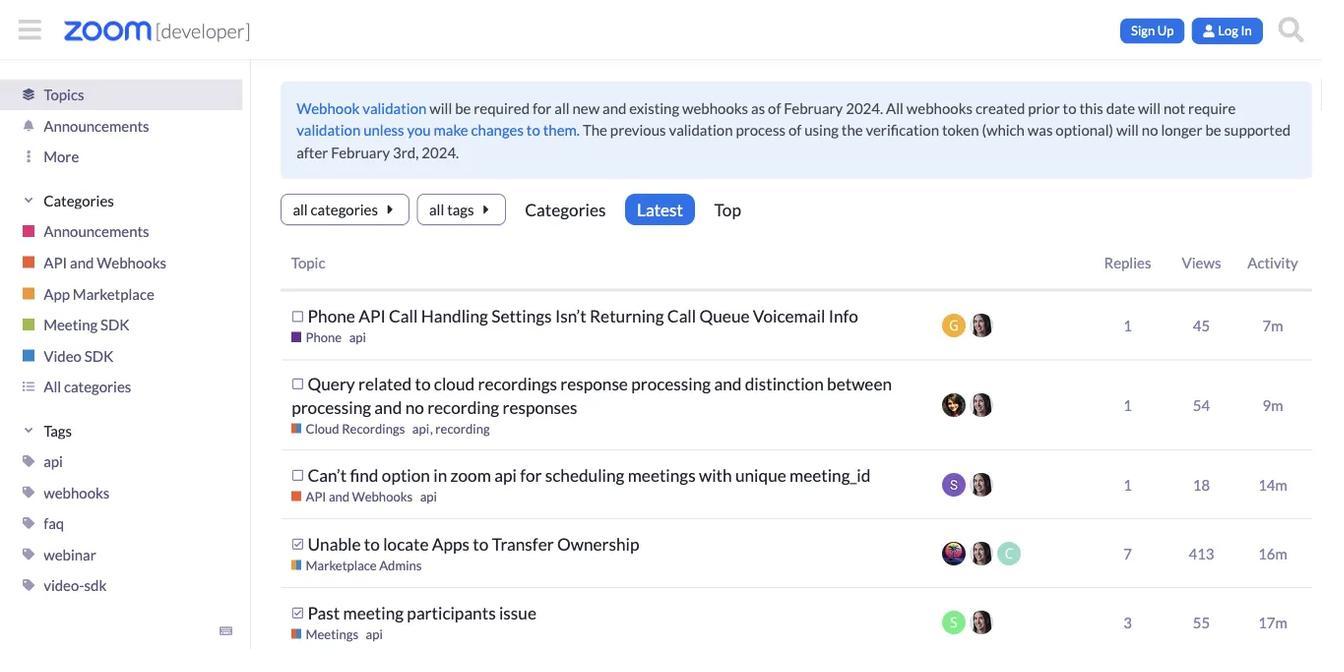 Task type: vqa. For each thing, say whether or not it's contained in the screenshot.
as on the top of the page
yes



Task type: locate. For each thing, give the bounding box(es) containing it.
validation up the unless
[[363, 99, 427, 117]]

processing
[[631, 374, 711, 394], [292, 398, 371, 418]]

2 vertical spatial this topic has no solution image
[[292, 470, 304, 482]]

2 tag image from the top
[[23, 580, 34, 592]]

the previous validation    process of using the verification token (which was optional) will no longer be supported after february 3rd, 2024.
[[297, 121, 1291, 161]]

1 horizontal spatial all
[[886, 99, 904, 117]]

past meeting participants issue link
[[308, 589, 537, 638]]

2 vertical spatial tag image
[[23, 549, 34, 561]]

16m link
[[1254, 530, 1293, 577]]

february down the unless
[[331, 143, 390, 161]]

admins
[[379, 558, 422, 573]]

tags list
[[412, 420, 490, 438]]

token
[[942, 121, 979, 139]]

app marketplace link
[[0, 278, 243, 309]]

no left "longer"
[[1142, 121, 1159, 139]]

elisa - most recent poster image right greg512 - original poster icon
[[970, 314, 994, 338]]

sdk up the all categories
[[84, 347, 114, 365]]

api link down meeting
[[366, 626, 383, 644]]

14m link
[[1254, 461, 1293, 508]]

categories inside categories link
[[525, 199, 606, 220]]

1 vertical spatial categories
[[64, 378, 131, 396]]

views button
[[1165, 237, 1239, 290]]

marketplace down unable
[[306, 558, 377, 573]]

1 announcements link from the top
[[0, 110, 243, 141]]

can't find option in zoom api for scheduling meetings with unique meeting_id
[[308, 465, 871, 486]]

api right zoom
[[494, 465, 517, 486]]

2 elisa - most recent poster image from the top
[[970, 394, 994, 417]]

to left cloud
[[415, 374, 431, 394]]

of inside the previous validation    process of using the verification token (which was optional) will no longer be supported after february 3rd, 2024.
[[789, 121, 802, 139]]

february inside the previous validation    process of using the verification token (which was optional) will no longer be supported after february 3rd, 2024.
[[331, 143, 390, 161]]

elisa - most recent poster image right "ayshani - original poster" icon at bottom right
[[970, 394, 994, 417]]

0 vertical spatial all
[[886, 99, 904, 117]]

and up "cloud recordings api recording" in the bottom left of the page
[[375, 398, 402, 418]]

this topic has a solution image
[[292, 539, 304, 551], [292, 608, 304, 620]]

february
[[784, 99, 843, 117], [331, 143, 390, 161]]

0 vertical spatial 1 button
[[1119, 304, 1137, 348]]

apps
[[432, 534, 470, 555]]

1 vertical spatial processing
[[292, 398, 371, 418]]

of inside 'webhook validation will be required for all new and existing webhooks    as of february 2024. all webhooks created prior to this date will not require validation unless you make changes to them.'
[[768, 99, 781, 117]]

0 vertical spatial api
[[44, 254, 67, 272]]

0 vertical spatial webhooks
[[97, 254, 166, 272]]

phone up phone api
[[308, 306, 355, 327]]

validation down 'existing'
[[669, 121, 733, 139]]

all for all categories
[[293, 201, 308, 218]]

0 horizontal spatial no
[[405, 398, 424, 418]]

webhooks left as
[[682, 99, 749, 117]]

categories down video sdk
[[64, 378, 131, 396]]

2 vertical spatial 1
[[1124, 476, 1132, 494]]

tag image inside faq link
[[23, 518, 34, 530]]

cloud
[[434, 374, 475, 394]]

api and webhooks link up app marketplace
[[0, 247, 243, 278]]

1 horizontal spatial call
[[667, 306, 696, 327]]

0 horizontal spatial webhooks
[[44, 484, 110, 502]]

sign up button
[[1121, 18, 1185, 44]]

1 announcements from the top
[[44, 117, 149, 134]]

info
[[829, 306, 859, 327]]

all
[[555, 99, 570, 117], [293, 201, 308, 218], [429, 201, 444, 218]]

user image
[[1203, 25, 1216, 37]]

app
[[44, 285, 70, 303]]

categories inside categories dropdown button
[[44, 192, 114, 209]]

1 horizontal spatial of
[[789, 121, 802, 139]]

2 horizontal spatial api
[[359, 306, 386, 327]]

topic
[[291, 254, 325, 272]]

3 1 from the top
[[1124, 476, 1132, 494]]

0 vertical spatial february
[[784, 99, 843, 117]]

response
[[561, 374, 628, 394]]

all left tags
[[429, 201, 444, 218]]

recording down cloud
[[436, 421, 490, 437]]

will left not
[[1138, 99, 1161, 117]]

0 vertical spatial sdk
[[101, 316, 130, 334]]

api down meeting
[[366, 627, 383, 642]]

cloud recordings api recording
[[306, 421, 490, 437]]

0 vertical spatial this topic has no solution image
[[292, 311, 304, 323]]

1 horizontal spatial be
[[1206, 121, 1222, 139]]

0 vertical spatial this topic has a solution image
[[292, 539, 304, 551]]

1 vertical spatial 1 button
[[1119, 383, 1137, 427]]

be inside 'webhook validation will be required for all new and existing webhooks    as of february 2024. all webhooks created prior to this date will not require validation unless you make changes to them.'
[[455, 99, 471, 117]]

tag image for api
[[23, 456, 34, 468]]

0 vertical spatial announcements
[[44, 117, 149, 134]]

webhooks up "app marketplace" link
[[97, 254, 166, 272]]

sandeep - original poster image
[[942, 473, 966, 497]]

webhooks for api and webhooks
[[97, 254, 166, 272]]

you
[[407, 121, 431, 139]]

0 horizontal spatial webhooks
[[97, 254, 166, 272]]

api and webhooks link down find
[[292, 488, 413, 506]]

webhooks down find
[[352, 489, 413, 504]]

45
[[1193, 317, 1210, 335]]

processing right response
[[631, 374, 711, 394]]

1 this topic has no solution image from the top
[[292, 311, 304, 323]]

announcements link down topics
[[0, 110, 243, 141]]

video-sdk
[[44, 577, 107, 595]]

2 vertical spatial elisa - most recent poster image
[[970, 611, 994, 635]]

tag image for webinar
[[23, 549, 34, 561]]

categories for all categories
[[311, 201, 378, 218]]

recording link
[[436, 420, 490, 438]]

0 vertical spatial tag image
[[23, 456, 34, 468]]

ayshani - original poster image
[[942, 394, 966, 417]]

api for api and webhooks api
[[306, 489, 326, 504]]

0 vertical spatial api and webhooks link
[[0, 247, 243, 278]]

webhooks up faq
[[44, 484, 110, 502]]

call left queue
[[667, 306, 696, 327]]

0 vertical spatial categories
[[311, 201, 378, 218]]

0 vertical spatial marketplace
[[73, 285, 154, 303]]

1 vertical spatial tag image
[[23, 580, 34, 592]]

this topic has no solution image
[[292, 311, 304, 323], [292, 378, 304, 391], [292, 470, 304, 482]]

marketplace up "meeting sdk" link
[[73, 285, 154, 303]]

recording up recording link
[[427, 398, 499, 418]]

keyboard shortcuts image
[[220, 625, 233, 638]]

1 vertical spatial february
[[331, 143, 390, 161]]

0 horizontal spatial call
[[389, 306, 418, 327]]

can't
[[308, 465, 347, 486]]

2 announcements from the top
[[44, 223, 149, 240]]

settings
[[492, 306, 552, 327]]

3 this topic has no solution image from the top
[[292, 470, 304, 482]]

this topic has a solution image left unable
[[292, 539, 304, 551]]

1 button for phone api call handling settings isn't returning call queue voicemail info
[[1119, 304, 1137, 348]]

1 for can't find option in zoom api for scheduling meetings with unique meeting_id
[[1124, 476, 1132, 494]]

sdk down "app marketplace" link
[[101, 316, 130, 334]]

2 vertical spatial api
[[306, 489, 326, 504]]

and right new
[[603, 99, 627, 117]]

between
[[827, 374, 892, 394]]

webhook validation link
[[297, 99, 427, 117]]

webhook validation will be required for all new and existing webhooks    as of february 2024. all webhooks created prior to this date will not require validation unless you make changes to them.
[[297, 99, 1236, 139]]

1 horizontal spatial webhooks
[[352, 489, 413, 504]]

recordings
[[478, 374, 557, 394]]

call
[[389, 306, 418, 327], [667, 306, 696, 327]]

0 vertical spatial recording
[[427, 398, 499, 418]]

tag image for video-sdk
[[23, 580, 34, 592]]

1 horizontal spatial all
[[429, 201, 444, 218]]

supported
[[1225, 121, 1291, 139]]

0 vertical spatial 2024.
[[846, 99, 883, 117]]

webhook
[[297, 99, 360, 117]]

0 vertical spatial phone
[[308, 306, 355, 327]]

to left this
[[1063, 99, 1077, 117]]

all categories
[[44, 378, 131, 396]]

2 1 button from the top
[[1119, 383, 1137, 427]]

sdk
[[84, 577, 107, 595]]

this topic has no solution image left query
[[292, 378, 304, 391]]

3 elisa - most recent poster image from the top
[[970, 611, 994, 635]]

1 elisa - most recent poster image from the top
[[970, 314, 994, 338]]

layer group image
[[23, 89, 34, 100]]

prior
[[1028, 99, 1060, 117]]

no up "cloud recordings api recording" in the bottom left of the page
[[405, 398, 424, 418]]

validation unless you make changes to them. link
[[297, 121, 580, 139]]

and down the can't
[[329, 489, 350, 504]]

processing up cloud
[[292, 398, 371, 418]]

hide sidebar image
[[13, 17, 47, 42]]

ellipsis v image
[[18, 150, 38, 163]]

0 horizontal spatial categories
[[44, 192, 114, 209]]

and left distinction
[[714, 374, 742, 394]]

all categories link
[[0, 371, 243, 402]]

api up phone api
[[359, 306, 386, 327]]

navigation
[[1121, 9, 1313, 51]]

0 vertical spatial be
[[455, 99, 471, 117]]

0 horizontal spatial api and webhooks link
[[0, 247, 243, 278]]

list image
[[23, 381, 34, 393]]

no inside the previous validation    process of using the verification token (which was optional) will no longer be supported after february 3rd, 2024.
[[1142, 121, 1159, 139]]

2 vertical spatial 1 button
[[1119, 463, 1137, 507]]

created
[[976, 99, 1025, 117]]

for up them.
[[533, 99, 552, 117]]

validation down "webhook"
[[297, 121, 361, 139]]

categories down more
[[44, 192, 114, 209]]

14m
[[1259, 476, 1288, 494]]

1 horizontal spatial february
[[784, 99, 843, 117]]

0 vertical spatial 1
[[1124, 317, 1132, 335]]

1 vertical spatial no
[[405, 398, 424, 418]]

1 vertical spatial tag image
[[23, 487, 34, 499]]

all inside 'webhook validation will be required for all new and existing webhooks    as of february 2024. all webhooks created prior to this date will not require validation unless you make changes to them.'
[[886, 99, 904, 117]]

1 vertical spatial all
[[44, 378, 61, 396]]

announcements for 2nd announcements link from the bottom
[[44, 117, 149, 134]]

1 down replies button
[[1124, 317, 1132, 335]]

greg512 - original poster image
[[942, 314, 966, 338]]

all up verification
[[886, 99, 904, 117]]

longer
[[1161, 121, 1203, 139]]

1 horizontal spatial 2024.
[[846, 99, 883, 117]]

all up them.
[[555, 99, 570, 117]]

1 this topic has a solution image from the top
[[292, 539, 304, 551]]

satish - original poster, accepted answer image
[[942, 611, 966, 635]]

phone
[[308, 306, 355, 327], [306, 330, 342, 345]]

7m link
[[1258, 302, 1288, 349]]

tag image inside 'webinar' link
[[23, 549, 34, 561]]

meetings
[[628, 465, 696, 486]]

be up make
[[455, 99, 471, 117]]

meeting_id
[[790, 465, 871, 486]]

1 vertical spatial announcements link
[[0, 216, 243, 247]]

0 vertical spatial of
[[768, 99, 781, 117]]

announcements link
[[0, 110, 243, 141], [0, 216, 243, 247]]

1 tag image from the top
[[23, 518, 34, 530]]

find
[[350, 465, 379, 486]]

7 button
[[1119, 532, 1137, 576]]

will down date
[[1117, 121, 1139, 139]]

1 vertical spatial announcements
[[44, 223, 149, 240]]

2 this topic has a solution image from the top
[[292, 608, 304, 620]]

api link down in
[[420, 488, 437, 506]]

tags
[[44, 422, 72, 440]]

1 vertical spatial elisa - most recent poster image
[[970, 394, 994, 417]]

1 vertical spatial this topic has no solution image
[[292, 378, 304, 391]]

this topic has no solution image left the can't
[[292, 470, 304, 482]]

call left 'handling'
[[389, 306, 418, 327]]

log
[[1219, 23, 1239, 39]]

sdk for video sdk
[[84, 347, 114, 365]]

1 vertical spatial api
[[359, 306, 386, 327]]

0 vertical spatial no
[[1142, 121, 1159, 139]]

video-sdk link
[[0, 570, 243, 601]]

2 horizontal spatial validation
[[669, 121, 733, 139]]

to left them.
[[527, 121, 540, 139]]

0 horizontal spatial february
[[331, 143, 390, 161]]

phone api call handling settings isn't returning call queue voicemail info
[[308, 306, 859, 327]]

elisa - most recent poster image right satish - original poster, accepted answer 'image'
[[970, 611, 994, 635]]

3 tag image from the top
[[23, 549, 34, 561]]

zoom developer forum image
[[65, 21, 151, 41]]

be
[[455, 99, 471, 117], [1206, 121, 1222, 139]]

views
[[1182, 254, 1221, 272]]

announcements
[[44, 117, 149, 134], [44, 223, 149, 240]]

1 button down replies button
[[1119, 304, 1137, 348]]

1 horizontal spatial api and webhooks link
[[292, 488, 413, 506]]

0 vertical spatial tag image
[[23, 518, 34, 530]]

7
[[1124, 545, 1132, 563]]

api down the can't
[[306, 489, 326, 504]]

1 tag image from the top
[[23, 456, 34, 468]]

this topic has no solution image for can't find option in zoom api for scheduling meetings with unique meeting_id
[[292, 470, 304, 482]]

2 horizontal spatial all
[[555, 99, 570, 117]]

0 horizontal spatial be
[[455, 99, 471, 117]]

announcements down topics link
[[44, 117, 149, 134]]

to
[[1063, 99, 1077, 117], [527, 121, 540, 139], [415, 374, 431, 394], [364, 534, 380, 555], [473, 534, 489, 555]]

1 button for query related to cloud recordings response processing and distinction between processing and no recording responses
[[1119, 383, 1137, 427]]

0 horizontal spatial validation
[[297, 121, 361, 139]]

0 horizontal spatial api
[[44, 254, 67, 272]]

0 horizontal spatial all
[[293, 201, 308, 218]]

1 up 7
[[1124, 476, 1132, 494]]

1 left 54
[[1124, 396, 1132, 414]]

api inside api and webhooks link
[[44, 254, 67, 272]]

0 horizontal spatial marketplace
[[73, 285, 154, 303]]

2 tag image from the top
[[23, 487, 34, 499]]

this topic has a solution image left past
[[292, 608, 304, 620]]

1 1 button from the top
[[1119, 304, 1137, 348]]

tag image
[[23, 456, 34, 468], [23, 487, 34, 499], [23, 549, 34, 561]]

announcements for 1st announcements link from the bottom
[[44, 223, 149, 240]]

0 vertical spatial elisa - most recent poster image
[[970, 314, 994, 338]]

topics
[[44, 86, 84, 103]]

1 horizontal spatial marketplace
[[306, 558, 377, 573]]

1 horizontal spatial processing
[[631, 374, 711, 394]]

tag image for faq
[[23, 518, 34, 530]]

the
[[842, 121, 863, 139]]

1 vertical spatial 2024.
[[422, 143, 459, 161]]

1 button left 54
[[1119, 383, 1137, 427]]

api link down tags "dropdown button" at the bottom left of page
[[0, 446, 243, 477]]

0 vertical spatial for
[[533, 99, 552, 117]]

sign up
[[1131, 23, 1174, 39]]

3 1 button from the top
[[1119, 463, 1137, 507]]

february up 'using'
[[784, 99, 843, 117]]

isn't
[[555, 306, 587, 327]]

1 vertical spatial be
[[1206, 121, 1222, 139]]

0 horizontal spatial of
[[768, 99, 781, 117]]

1 vertical spatial sdk
[[84, 347, 114, 365]]

1 1 from the top
[[1124, 317, 1132, 335]]

api
[[349, 330, 366, 345], [412, 421, 429, 437], [44, 453, 63, 471], [494, 465, 517, 486], [420, 489, 437, 504], [366, 627, 383, 642]]

1 horizontal spatial api
[[306, 489, 326, 504]]

api link right phone "link"
[[349, 329, 366, 347]]

announcements up api and webhooks
[[44, 223, 149, 240]]

categories down them.
[[525, 199, 606, 220]]

1 vertical spatial of
[[789, 121, 802, 139]]

main content
[[0, 59, 1322, 650]]

tag image inside "video-sdk" link
[[23, 580, 34, 592]]

api for api and webhooks
[[44, 254, 67, 272]]

1 vertical spatial marketplace
[[306, 558, 377, 573]]

17m link
[[1254, 599, 1293, 646]]

tag image
[[23, 518, 34, 530], [23, 580, 34, 592]]

video-
[[44, 577, 84, 595]]

to right apps
[[473, 534, 489, 555]]

tag image left video- in the left of the page
[[23, 580, 34, 592]]

be down require
[[1206, 121, 1222, 139]]

announcements link down categories dropdown button
[[0, 216, 243, 247]]

0 vertical spatial announcements link
[[0, 110, 243, 141]]

tag image left faq
[[23, 518, 34, 530]]

1 vertical spatial this topic has a solution image
[[292, 608, 304, 620]]

all for all tags
[[429, 201, 444, 218]]

video sdk link
[[0, 340, 243, 371]]

1 button up 7
[[1119, 463, 1137, 507]]

3 button
[[1119, 601, 1137, 645]]

2024. up "the"
[[846, 99, 883, 117]]

phone for phone api
[[306, 330, 342, 345]]

of left 'using'
[[789, 121, 802, 139]]

for
[[533, 99, 552, 117], [520, 465, 542, 486]]

can't find option in zoom api for scheduling meetings with unique meeting_id link
[[308, 451, 871, 500]]

2 1 from the top
[[1124, 396, 1132, 414]]

tag image inside webhooks link
[[23, 487, 34, 499]]

2024. inside the previous validation    process of using the verification token (which was optional) will no longer be supported after february 3rd, 2024.
[[422, 143, 459, 161]]

unless
[[363, 121, 404, 139]]

1 horizontal spatial no
[[1142, 121, 1159, 139]]

meetings
[[306, 627, 358, 642]]

of right as
[[768, 99, 781, 117]]

0 vertical spatial processing
[[631, 374, 711, 394]]

for left scheduling
[[520, 465, 542, 486]]

tag image for webhooks
[[23, 487, 34, 499]]

2 this topic has no solution image from the top
[[292, 378, 304, 391]]

1 horizontal spatial categories
[[311, 201, 378, 218]]

api up app
[[44, 254, 67, 272]]

1 vertical spatial api and webhooks link
[[292, 488, 413, 506]]

meetings api
[[306, 627, 383, 642]]

1 vertical spatial webhooks
[[352, 489, 413, 504]]

1 horizontal spatial categories
[[525, 199, 606, 220]]

categories
[[311, 201, 378, 218], [64, 378, 131, 396]]

all up topic
[[293, 201, 308, 218]]

will up validation unless you make changes to them. link
[[430, 99, 452, 117]]

this topic has no solution image up phone "link"
[[292, 311, 304, 323]]

elisa - most recent poster image for between
[[970, 394, 994, 417]]

sign
[[1131, 23, 1155, 39]]

webhooks
[[682, 99, 749, 117], [907, 99, 973, 117], [44, 484, 110, 502]]

and up app marketplace
[[70, 254, 94, 272]]

phone up query
[[306, 330, 342, 345]]

2024. down validation unless you make changes to them. link
[[422, 143, 459, 161]]

elisa - most recent poster image
[[970, 314, 994, 338], [970, 394, 994, 417], [970, 611, 994, 635]]

categories up topic
[[311, 201, 378, 218]]

webhooks up token
[[907, 99, 973, 117]]

api and webhooks api
[[306, 489, 437, 504]]

not
[[1164, 99, 1186, 117]]

2 announcements link from the top
[[0, 216, 243, 247]]

top link
[[703, 194, 753, 226]]

1 vertical spatial 1
[[1124, 396, 1132, 414]]

1
[[1124, 317, 1132, 335], [1124, 396, 1132, 414], [1124, 476, 1132, 494]]

be inside the previous validation    process of using the verification token (which was optional) will no longer be supported after february 3rd, 2024.
[[1206, 121, 1222, 139]]

1 vertical spatial phone
[[306, 330, 342, 345]]

1 horizontal spatial webhooks
[[682, 99, 749, 117]]

webinar
[[44, 546, 96, 564]]

0 horizontal spatial 2024.
[[422, 143, 459, 161]]

all right list image
[[44, 378, 61, 396]]

0 horizontal spatial categories
[[64, 378, 131, 396]]



Task type: describe. For each thing, give the bounding box(es) containing it.
returning
[[590, 306, 664, 327]]

marketplace inside 'link'
[[306, 558, 377, 573]]

no inside the query related to cloud recordings response processing and distinction between processing and no recording responses
[[405, 398, 424, 418]]

cloud recordings link
[[292, 420, 405, 438]]

log in
[[1219, 23, 1252, 39]]

2 horizontal spatial webhooks
[[907, 99, 973, 117]]

past
[[308, 603, 340, 624]]

using
[[805, 121, 839, 139]]

unable
[[308, 534, 361, 555]]

api and webhooks
[[44, 254, 166, 272]]

phone api
[[306, 330, 366, 345]]

query
[[308, 374, 355, 394]]

main content containing categories
[[0, 59, 1322, 650]]

api left recording link
[[412, 421, 429, 437]]

february inside 'webhook validation will be required for all new and existing webhooks    as of february 2024. all webhooks created prior to this date will not require validation unless you make changes to them.'
[[784, 99, 843, 117]]

posters element
[[937, 237, 1091, 290]]

calum awson - frequent poster image
[[997, 542, 1021, 566]]

meetings link
[[292, 626, 358, 644]]

api link for can't
[[420, 488, 437, 506]]

sdk for meeting sdk
[[101, 316, 130, 334]]

1 call from the left
[[389, 306, 418, 327]]

elisa - most recent poster, accepted answer image
[[970, 542, 994, 566]]

responses
[[503, 398, 578, 418]]

phone link
[[292, 329, 342, 347]]

queue
[[700, 306, 750, 327]]

unable to locate apps to transfer ownership
[[308, 534, 640, 555]]

related
[[358, 374, 412, 394]]

unable to locate apps to transfer ownership link
[[308, 520, 640, 569]]

54
[[1193, 396, 1210, 414]]

api right phone "link"
[[349, 330, 366, 345]]

after
[[297, 143, 328, 161]]

(which
[[982, 121, 1025, 139]]

them.
[[543, 121, 580, 139]]

this topic has a solution image for past meeting participants issue
[[292, 608, 304, 620]]

55
[[1193, 614, 1210, 632]]

2 call from the left
[[667, 306, 696, 327]]

angle down image
[[22, 194, 35, 207]]

option
[[382, 465, 430, 486]]

18
[[1193, 476, 1210, 494]]

16m
[[1259, 545, 1288, 563]]

issue
[[499, 603, 537, 624]]

to inside the query related to cloud recordings response processing and distinction between processing and no recording responses
[[415, 374, 431, 394]]

required
[[474, 99, 530, 117]]

1 vertical spatial for
[[520, 465, 542, 486]]

this topic has a solution image for unable to locate apps to transfer ownership
[[292, 539, 304, 551]]

was
[[1028, 121, 1053, 139]]

api link for past
[[366, 626, 383, 644]]

webhooks for api and webhooks api
[[352, 489, 413, 504]]

top
[[714, 199, 741, 220]]

this topic has no solution image for phone api call handling settings isn't returning call queue voicemail info
[[292, 311, 304, 323]]

bell image
[[23, 120, 34, 132]]

0 horizontal spatial all
[[44, 378, 61, 396]]

make
[[434, 121, 468, 139]]

activity
[[1248, 254, 1299, 272]]

recordings
[[342, 421, 405, 437]]

will inside the previous validation    process of using the verification token (which was optional) will no longer be supported after february 3rd, 2024.
[[1117, 121, 1139, 139]]

meeting sdk link
[[0, 309, 243, 340]]

the
[[583, 121, 608, 139]]

api down tags
[[44, 453, 63, 471]]

ownership
[[557, 534, 640, 555]]

cloud
[[306, 421, 339, 437]]

voicemail
[[753, 306, 826, 327]]

api link up in
[[412, 420, 436, 438]]

1 for phone api call handling settings isn't returning call queue voicemail info
[[1124, 317, 1132, 335]]

recording inside the query related to cloud recordings response processing and distinction between processing and no recording responses
[[427, 398, 499, 418]]

angle down image
[[22, 424, 35, 437]]

meeting sdk
[[44, 316, 130, 334]]

and inside 'webhook validation will be required for all new and existing webhooks    as of february 2024. all webhooks created prior to this date will not require validation unless you make changes to them.'
[[603, 99, 627, 117]]

phone for phone api call handling settings isn't returning call queue voicemail info
[[308, 306, 355, 327]]

elisa - most recent poster image for voicemail
[[970, 314, 994, 338]]

categories for all categories
[[64, 378, 131, 396]]

locate
[[383, 534, 429, 555]]

verification
[[866, 121, 939, 139]]

replies button
[[1091, 237, 1165, 290]]

existing
[[630, 99, 680, 117]]

handling
[[421, 306, 488, 327]]

1 vertical spatial recording
[[436, 421, 490, 437]]

more button
[[0, 141, 243, 172]]

navigation containing sign up
[[1121, 9, 1313, 51]]

new
[[573, 99, 600, 117]]

search image
[[1275, 17, 1308, 42]]

3rd,
[[393, 143, 419, 161]]

this topic has no solution image for query related to cloud recordings response processing and distinction between processing and no recording responses
[[292, 378, 304, 391]]

faq link
[[0, 508, 243, 539]]

0 horizontal spatial processing
[[292, 398, 371, 418]]

9m
[[1263, 396, 1284, 414]]

tags button
[[18, 421, 224, 441]]

api down in
[[420, 489, 437, 504]]

2024. inside 'webhook validation will be required for all new and existing webhooks    as of february 2024. all webhooks created prior to this date will not require validation unless you make changes to them.'
[[846, 99, 883, 117]]

optional)
[[1056, 121, 1114, 139]]

validation inside the previous validation    process of using the verification token (which was optional) will no longer be supported after february 3rd, 2024.
[[669, 121, 733, 139]]

activity button
[[1239, 237, 1313, 290]]

to up marketplace admins
[[364, 534, 380, 555]]

require
[[1189, 99, 1236, 117]]

1 button for can't find option in zoom api for scheduling meetings with unique meeting_id
[[1119, 463, 1137, 507]]

kevin - original poster image
[[942, 542, 966, 566]]

elisa - most recent poster image
[[970, 473, 994, 497]]

1 for query related to cloud recordings response processing and distinction between processing and no recording responses
[[1124, 396, 1132, 414]]

with
[[699, 465, 732, 486]]

past meeting participants issue
[[308, 603, 537, 624]]

query related to cloud recordings response processing and distinction between processing and no recording responses
[[292, 374, 892, 418]]

api inside "phone api call handling settings isn't returning call queue voicemail info" link
[[359, 306, 386, 327]]

17m
[[1259, 614, 1288, 632]]

all inside 'webhook validation will be required for all new and existing webhooks    as of february 2024. all webhooks created prior to this date will not require validation unless you make changes to them.'
[[555, 99, 570, 117]]

categories link
[[513, 194, 618, 226]]

video
[[44, 347, 82, 365]]

as
[[751, 99, 765, 117]]

all tags
[[429, 201, 474, 218]]

in
[[433, 465, 447, 486]]

app marketplace
[[44, 285, 154, 303]]

scheduling
[[545, 465, 625, 486]]

latest
[[637, 199, 683, 220]]

marketplace admins link
[[292, 557, 422, 575]]

api link for phone
[[349, 329, 366, 347]]

1 horizontal spatial validation
[[363, 99, 427, 117]]

up
[[1158, 23, 1174, 39]]

query related to cloud recordings response processing and distinction between processing and no recording responses link
[[292, 359, 892, 433]]

unique
[[735, 465, 787, 486]]

for inside 'webhook validation will be required for all new and existing webhooks    as of february 2024. all webhooks created prior to this date will not require validation unless you make changes to them.'
[[533, 99, 552, 117]]



